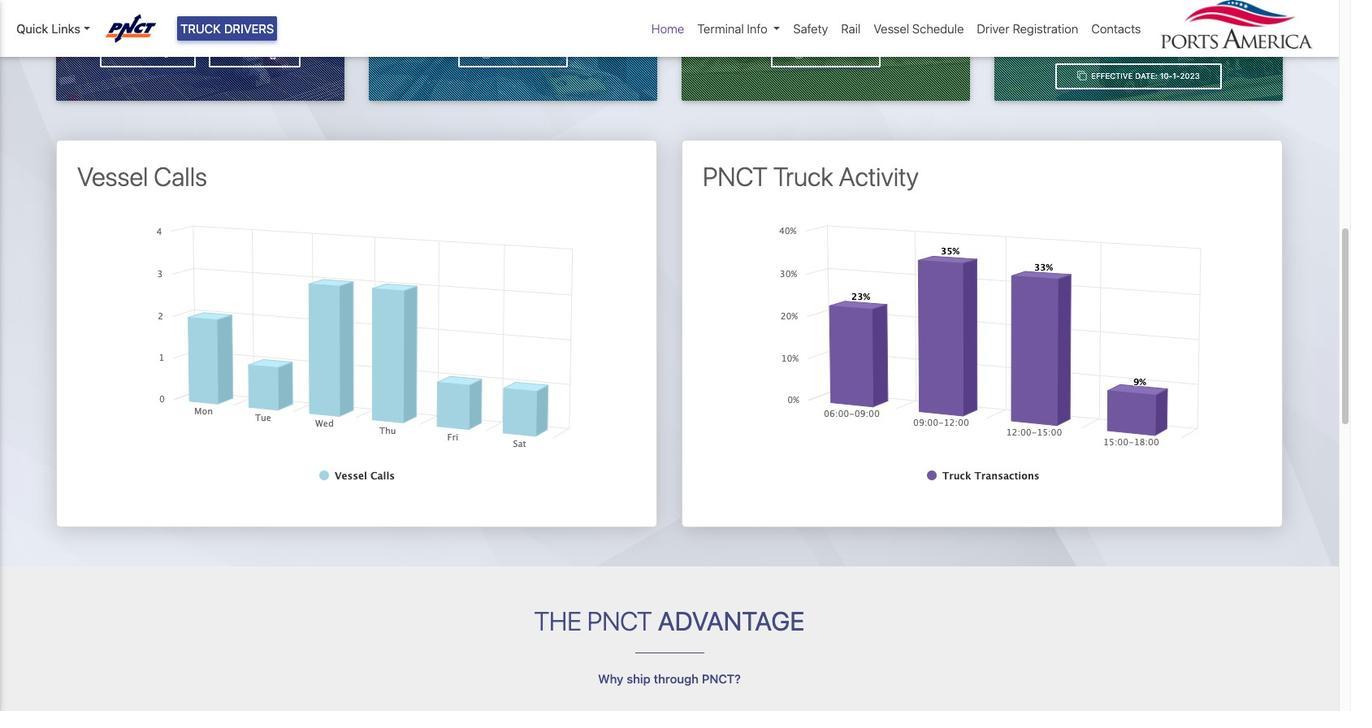 Task type: vqa. For each thing, say whether or not it's contained in the screenshot.
Effective
yes



Task type: locate. For each thing, give the bounding box(es) containing it.
0 horizontal spatial learn
[[495, 50, 520, 59]]

pnct
[[703, 161, 768, 192], [588, 605, 653, 636]]

0 horizontal spatial truck
[[180, 21, 221, 36]]

launch left the desktop icon
[[123, 50, 158, 59]]

vessel calls
[[77, 161, 207, 192]]

launch
[[231, 50, 267, 59], [123, 50, 158, 59]]

2 launch from the left
[[123, 50, 158, 59]]

drivers
[[224, 21, 274, 36]]

learn more link
[[458, 42, 568, 68], [771, 42, 881, 68]]

launch link down drivers
[[209, 42, 301, 68]]

vessel
[[147, 7, 185, 22], [874, 21, 910, 36], [77, 161, 148, 192]]

1 horizontal spatial learn more
[[805, 50, 859, 59]]

the
[[704, 0, 723, 2]]

0 vertical spatial pnct
[[703, 161, 768, 192]]

clone image
[[1075, 36, 1084, 45], [481, 50, 490, 59], [1078, 71, 1087, 81]]

vessel for vessel calls
[[77, 161, 148, 192]]

container
[[774, 7, 832, 22]]

quick
[[16, 21, 48, 36]]

online
[[63, 0, 101, 2]]

rail
[[842, 21, 861, 36]]

vessel down updates
[[874, 21, 910, 36]]

2 more from the left
[[836, 50, 859, 59]]

terminal info
[[698, 21, 768, 36]]

1 learn from the left
[[495, 50, 520, 59]]

quick links
[[16, 21, 80, 36]]

home
[[652, 21, 685, 36]]

truck
[[180, 21, 221, 36], [774, 161, 834, 192]]

1 more from the left
[[523, 50, 546, 59]]

1 horizontal spatial learn more link
[[771, 42, 881, 68]]

info
[[747, 21, 768, 36]]

vessel left calls
[[77, 161, 148, 192]]

links
[[52, 21, 80, 36]]

truck left activity
[[774, 161, 834, 192]]

0 vertical spatial clone image
[[1075, 36, 1084, 45]]

clone image inside effective date: 10-1-2023 link
[[1078, 71, 1087, 81]]

launch for mobile icon
[[231, 50, 267, 59]]

0 horizontal spatial more
[[523, 50, 546, 59]]

1 horizontal spatial truck
[[774, 161, 834, 192]]

more for 2nd the learn more link from the right
[[523, 50, 546, 59]]

0 horizontal spatial launch
[[123, 50, 158, 59]]

vessel down flex
[[147, 7, 185, 22]]

driver registration link
[[971, 13, 1085, 44]]

mobile image
[[270, 48, 276, 61]]

1 vertical spatial clone image
[[481, 50, 490, 59]]

vessel for vessel schedule
[[874, 21, 910, 36]]

launch link
[[209, 42, 301, 68], [100, 42, 196, 68]]

desktop image
[[161, 50, 171, 59]]

more
[[523, 50, 546, 59], [836, 50, 859, 59]]

date:
[[1136, 72, 1158, 81]]

0 horizontal spatial learn more link
[[458, 42, 568, 68]]

clone image
[[794, 50, 803, 59]]

1 launch from the left
[[231, 50, 267, 59]]

2 learn more link from the left
[[771, 42, 881, 68]]

0 horizontal spatial pnct
[[588, 605, 653, 636]]

clone image for learn more
[[481, 50, 490, 59]]

effective date: 10-1-2023 link
[[1056, 64, 1223, 90]]

2 vertical spatial clone image
[[1078, 71, 1087, 81]]

1 horizontal spatial learn
[[808, 50, 833, 59]]

information
[[762, 0, 829, 2]]

truck drivers
[[180, 21, 274, 36]]

0 horizontal spatial learn more
[[492, 50, 546, 59]]

home link
[[645, 13, 691, 44]]

registration
[[1013, 21, 1079, 36]]

activity,
[[291, 0, 338, 2]]

driver registration
[[977, 21, 1079, 36]]

0 vertical spatial truck
[[180, 21, 221, 36]]

effective date: 10-1-2023
[[1090, 72, 1200, 81]]

updates
[[858, 0, 906, 2]]

1 horizontal spatial launch link
[[209, 42, 301, 68]]

launch left mobile icon
[[231, 50, 267, 59]]

1 horizontal spatial launch
[[231, 50, 267, 59]]

vessel inside online payments, flex services, gate activity, vessel schedule...
[[147, 7, 185, 22]]

advantage
[[658, 605, 805, 636]]

services,
[[203, 0, 257, 2]]

the
[[534, 605, 582, 636]]

learn
[[495, 50, 520, 59], [808, 50, 833, 59]]

launch link down payments,
[[100, 42, 196, 68]]

launch for the desktop icon
[[123, 50, 158, 59]]

truck down flex
[[180, 21, 221, 36]]

flex
[[169, 0, 199, 2]]

learn more
[[492, 50, 546, 59], [805, 50, 859, 59]]

1 horizontal spatial pnct
[[703, 161, 768, 192]]

1 horizontal spatial more
[[836, 50, 859, 59]]

clone image inside the learn more link
[[481, 50, 490, 59]]

2 learn more from the left
[[805, 50, 859, 59]]

0 horizontal spatial launch link
[[100, 42, 196, 68]]



Task type: describe. For each thing, give the bounding box(es) containing it.
schedule...
[[188, 7, 254, 22]]

1 vertical spatial pnct
[[588, 605, 653, 636]]

why ship through pnct?
[[598, 671, 741, 686]]

2 launch link from the left
[[100, 42, 196, 68]]

latest
[[727, 0, 759, 2]]

schedule
[[913, 21, 964, 36]]

2023
[[1181, 72, 1200, 81]]

safety
[[794, 21, 829, 36]]

1 learn more from the left
[[492, 50, 546, 59]]

return.
[[835, 7, 878, 22]]

all the latest information and updates for empty container return.
[[686, 0, 967, 22]]

terminal info link
[[691, 13, 787, 44]]

the pnct advantage
[[534, 605, 805, 636]]

effective
[[1092, 72, 1134, 81]]

1 vertical spatial truck
[[774, 161, 834, 192]]

contacts
[[1092, 21, 1142, 36]]

driver
[[977, 21, 1010, 36]]

and
[[833, 0, 855, 2]]

all
[[686, 0, 701, 2]]

why
[[598, 671, 624, 686]]

more for 2nd the learn more link from the left
[[836, 50, 859, 59]]

payments,
[[104, 0, 165, 2]]

terminal
[[698, 21, 744, 36]]

clone image for effective date: 10-1-2023
[[1078, 71, 1087, 81]]

through
[[654, 671, 699, 686]]

vessel schedule
[[874, 21, 964, 36]]

empty
[[929, 0, 967, 2]]

1 launch link from the left
[[209, 42, 301, 68]]

calls
[[154, 161, 207, 192]]

for
[[909, 0, 926, 2]]

10-
[[1161, 72, 1173, 81]]

online payments, flex services, gate activity, vessel schedule...
[[63, 0, 338, 22]]

contacts link
[[1085, 13, 1148, 44]]

pnct?
[[702, 671, 741, 686]]

activity
[[839, 161, 919, 192]]

safety link
[[787, 13, 835, 44]]

truck inside truck drivers link
[[180, 21, 221, 36]]

quick links link
[[16, 19, 90, 38]]

gate
[[260, 0, 288, 2]]

ship
[[627, 671, 651, 686]]

pnct truck activity
[[703, 161, 919, 192]]

1 learn more link from the left
[[458, 42, 568, 68]]

1-
[[1173, 72, 1181, 81]]

2 learn from the left
[[808, 50, 833, 59]]

vessel schedule link
[[868, 13, 971, 44]]

truck drivers link
[[177, 16, 277, 41]]

rail link
[[835, 13, 868, 44]]



